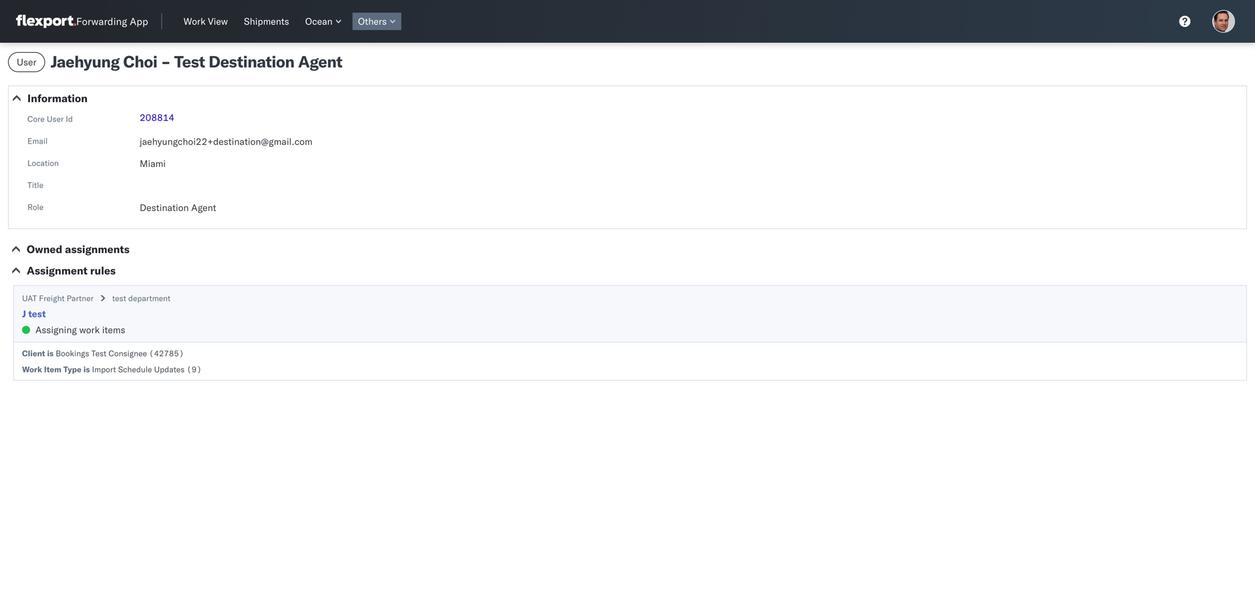 Task type: describe. For each thing, give the bounding box(es) containing it.
freight
[[39, 293, 65, 303]]

view
[[208, 15, 228, 27]]

jaehyung choi - test destination agent
[[51, 51, 342, 72]]

flexport. image
[[16, 15, 76, 28]]

assignment rules
[[27, 264, 116, 277]]

consignee
[[109, 349, 147, 359]]

test department
[[112, 293, 170, 303]]

j test link
[[22, 307, 46, 321]]

partner
[[67, 293, 94, 303]]

forwarding
[[76, 15, 127, 28]]

(42785)
[[149, 349, 184, 359]]

department
[[128, 293, 170, 303]]

others button
[[353, 13, 401, 30]]

uat freight partner
[[22, 293, 94, 303]]

1 vertical spatial test
[[28, 308, 46, 320]]

type
[[63, 365, 81, 375]]

bookings
[[56, 349, 89, 359]]

assigning
[[35, 324, 77, 336]]

forwarding app
[[76, 15, 148, 28]]

assignment
[[27, 264, 87, 277]]

j
[[22, 308, 26, 320]]

0 vertical spatial test
[[112, 293, 126, 303]]

item
[[44, 365, 61, 375]]

id
[[66, 114, 73, 124]]

j test
[[22, 308, 46, 320]]

items
[[102, 324, 125, 336]]

test for consignee
[[91, 349, 106, 359]]

work
[[79, 324, 100, 336]]

information
[[27, 92, 88, 105]]

forwarding app link
[[16, 15, 148, 28]]

client is bookings test consignee (42785) work item type is import schedule updates (9)
[[22, 349, 202, 375]]

uat
[[22, 293, 37, 303]]

choi
[[123, 51, 157, 72]]

shipments link
[[239, 13, 295, 30]]

test for destination
[[174, 51, 205, 72]]

1 vertical spatial destination
[[140, 202, 189, 214]]

work view link
[[178, 13, 233, 30]]

work inside client is bookings test consignee (42785) work item type is import schedule updates (9)
[[22, 365, 42, 375]]

destination agent
[[140, 202, 216, 214]]

title
[[27, 180, 43, 190]]



Task type: vqa. For each thing, say whether or not it's contained in the screenshot.
Ocean
yes



Task type: locate. For each thing, give the bounding box(es) containing it.
1 vertical spatial is
[[83, 365, 90, 375]]

test
[[112, 293, 126, 303], [28, 308, 46, 320]]

import
[[92, 365, 116, 375]]

destination
[[209, 51, 294, 72], [140, 202, 189, 214]]

ocean
[[305, 15, 333, 27]]

user left id
[[47, 114, 64, 124]]

(9)
[[187, 365, 202, 375]]

role
[[27, 202, 44, 212]]

0 horizontal spatial agent
[[191, 202, 216, 214]]

0 vertical spatial destination
[[209, 51, 294, 72]]

0 horizontal spatial test
[[28, 308, 46, 320]]

jaehyungchoi22+destination@gmail.com
[[140, 136, 312, 147]]

0 vertical spatial is
[[47, 349, 54, 359]]

test right the "-"
[[174, 51, 205, 72]]

is right type
[[83, 365, 90, 375]]

ocean button
[[300, 13, 347, 30]]

0 vertical spatial agent
[[298, 51, 342, 72]]

owned
[[27, 243, 62, 256]]

test inside client is bookings test consignee (42785) work item type is import schedule updates (9)
[[91, 349, 106, 359]]

test left 'department'
[[112, 293, 126, 303]]

0 horizontal spatial work
[[22, 365, 42, 375]]

core user id
[[27, 114, 73, 124]]

1 vertical spatial user
[[47, 114, 64, 124]]

location
[[27, 158, 59, 168]]

destination down miami
[[140, 202, 189, 214]]

app
[[130, 15, 148, 28]]

client
[[22, 349, 45, 359]]

1 vertical spatial test
[[91, 349, 106, 359]]

destination down shipments link
[[209, 51, 294, 72]]

0 vertical spatial work
[[184, 15, 206, 27]]

work down the client
[[22, 365, 42, 375]]

jaehyung
[[51, 51, 120, 72]]

schedule
[[118, 365, 152, 375]]

work
[[184, 15, 206, 27], [22, 365, 42, 375]]

user down flexport. image
[[17, 56, 36, 68]]

is up item
[[47, 349, 54, 359]]

updates
[[154, 365, 185, 375]]

1 horizontal spatial is
[[83, 365, 90, 375]]

0 horizontal spatial user
[[17, 56, 36, 68]]

-
[[161, 51, 171, 72]]

work left view
[[184, 15, 206, 27]]

0 horizontal spatial destination
[[140, 202, 189, 214]]

others
[[358, 15, 387, 27]]

0 vertical spatial user
[[17, 56, 36, 68]]

work view
[[184, 15, 228, 27]]

assignments
[[65, 243, 130, 256]]

rules
[[90, 264, 116, 277]]

1 vertical spatial work
[[22, 365, 42, 375]]

1 horizontal spatial destination
[[209, 51, 294, 72]]

test right j
[[28, 308, 46, 320]]

1 vertical spatial agent
[[191, 202, 216, 214]]

owned assignments
[[27, 243, 130, 256]]

user
[[17, 56, 36, 68], [47, 114, 64, 124]]

1 horizontal spatial user
[[47, 114, 64, 124]]

1 horizontal spatial test
[[112, 293, 126, 303]]

1 horizontal spatial work
[[184, 15, 206, 27]]

assigning work items
[[35, 324, 125, 336]]

1 horizontal spatial agent
[[298, 51, 342, 72]]

miami
[[140, 158, 166, 169]]

agent
[[298, 51, 342, 72], [191, 202, 216, 214]]

work inside work view link
[[184, 15, 206, 27]]

0 horizontal spatial is
[[47, 349, 54, 359]]

email
[[27, 136, 48, 146]]

0 horizontal spatial test
[[91, 349, 106, 359]]

shipments
[[244, 15, 289, 27]]

208814 link
[[140, 112, 175, 123]]

is
[[47, 349, 54, 359], [83, 365, 90, 375]]

208814
[[140, 112, 175, 123]]

test
[[174, 51, 205, 72], [91, 349, 106, 359]]

0 vertical spatial test
[[174, 51, 205, 72]]

1 horizontal spatial test
[[174, 51, 205, 72]]

core
[[27, 114, 45, 124]]

test up import
[[91, 349, 106, 359]]



